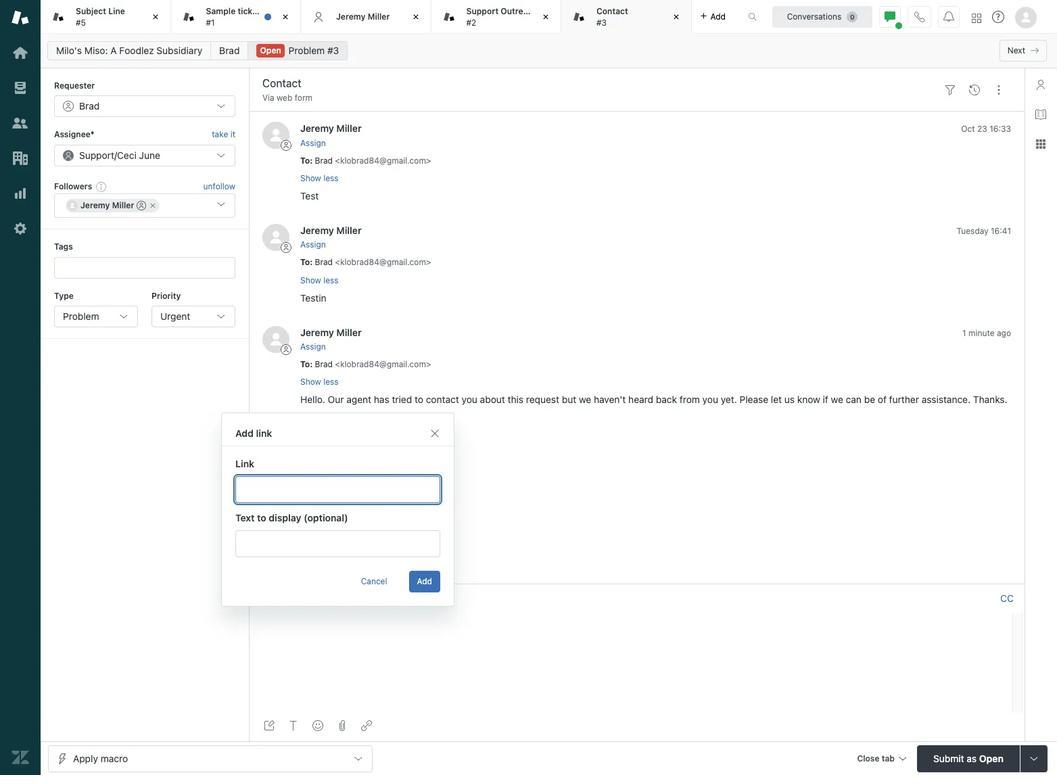 Task type: locate. For each thing, give the bounding box(es) containing it.
assistance.
[[922, 394, 971, 405]]

1 avatar image from the top
[[262, 122, 290, 149]]

close image
[[148, 10, 162, 24], [279, 10, 292, 24], [669, 10, 683, 24]]

assign for hello. our agent has tried to contact you about this request but we haven't heard back from you yet. please let us know if we can be of further assistance. thanks.
[[300, 342, 326, 352]]

brad for testin
[[315, 257, 333, 267]]

1 horizontal spatial to
[[415, 394, 423, 405]]

ago
[[997, 328, 1011, 338]]

1 to : brad <klobrad84@gmail.com> from the top
[[300, 155, 431, 166]]

2 show less button from the top
[[300, 274, 339, 287]]

show
[[300, 173, 321, 183], [300, 275, 321, 285], [300, 377, 321, 387]]

show less up testin
[[300, 275, 339, 285]]

you left yet.
[[703, 394, 718, 405]]

tabs tab list
[[41, 0, 734, 34]]

close image up open link
[[279, 10, 292, 24]]

0 horizontal spatial you
[[462, 394, 478, 405]]

0 vertical spatial show
[[300, 173, 321, 183]]

add attachment image
[[337, 721, 348, 731]]

1 assign from the top
[[300, 138, 326, 148]]

0 horizontal spatial close image
[[409, 10, 422, 24]]

1 vertical spatial show
[[300, 275, 321, 285]]

show up testin
[[300, 275, 321, 285]]

2 vertical spatial assign button
[[300, 341, 326, 353]]

secondary element
[[41, 37, 1057, 64]]

show up hello.
[[300, 377, 321, 387]]

1 vertical spatial jeremy miller link
[[300, 225, 362, 236]]

we right if
[[831, 394, 844, 405]]

web
[[277, 93, 292, 103]]

submit
[[934, 753, 964, 764]]

contact #3
[[597, 6, 628, 27]]

1 show from the top
[[300, 173, 321, 183]]

close image for jeremy miller tab
[[409, 10, 422, 24]]

jeremy miller
[[336, 11, 390, 22]]

#1
[[206, 17, 215, 27]]

to right text
[[257, 512, 266, 524]]

2 vertical spatial show less
[[300, 377, 339, 387]]

1 vertical spatial jeremy miller assign
[[300, 225, 362, 250]]

0 vertical spatial assign
[[300, 138, 326, 148]]

Tuesday 16:41 text field
[[957, 226, 1011, 236]]

jeremy down form
[[300, 123, 334, 134]]

1 vertical spatial assign
[[300, 240, 326, 250]]

you
[[462, 394, 478, 405], [703, 394, 718, 405]]

0 vertical spatial avatar image
[[262, 122, 290, 149]]

assign
[[300, 138, 326, 148], [300, 240, 326, 250], [300, 342, 326, 352]]

:
[[310, 155, 313, 166], [310, 257, 313, 267], [310, 359, 313, 369]]

3 less from the top
[[324, 377, 339, 387]]

jeremy miller assign for hello. our agent has tried to contact you about this request but we haven't heard back from you yet. please let us know if we can be of further assistance. thanks.
[[300, 327, 362, 352]]

2 less from the top
[[324, 275, 339, 285]]

add inside button
[[417, 576, 432, 587]]

support outreach #2
[[466, 6, 538, 27]]

open
[[260, 45, 281, 55], [980, 753, 1004, 764]]

reporting image
[[12, 185, 29, 202]]

2 vertical spatial avatar image
[[262, 326, 290, 353]]

brad
[[219, 45, 240, 56], [315, 155, 333, 166], [315, 257, 333, 267], [315, 359, 333, 369], [393, 593, 412, 604]]

2 vertical spatial jeremy miller link
[[300, 327, 362, 338]]

3 avatar image from the top
[[262, 326, 290, 353]]

2 show from the top
[[300, 275, 321, 285]]

show for testin
[[300, 275, 321, 285]]

assign down testin
[[300, 342, 326, 352]]

2 horizontal spatial close image
[[669, 10, 683, 24]]

take
[[212, 129, 228, 140]]

jeremy miller link down testin
[[300, 327, 362, 338]]

us
[[785, 394, 795, 405]]

customers image
[[12, 114, 29, 132]]

1 close image from the left
[[409, 10, 422, 24]]

1 <klobrad84@gmail.com> from the top
[[335, 155, 431, 166]]

3 show less button from the top
[[300, 376, 339, 388]]

miller for test
[[336, 123, 362, 134]]

1 vertical spatial :
[[310, 257, 313, 267]]

brad up testin
[[315, 257, 333, 267]]

to up testin
[[300, 257, 310, 267]]

0 vertical spatial open
[[260, 45, 281, 55]]

2 vertical spatial <klobrad84@gmail.com>
[[335, 359, 431, 369]]

jeremy miller link down form
[[300, 123, 362, 134]]

1 vertical spatial avatar image
[[262, 224, 290, 251]]

jeremy miller assign
[[300, 123, 362, 148], [300, 225, 362, 250], [300, 327, 362, 352]]

1 jeremy miller assign from the top
[[300, 123, 362, 148]]

brad down #1 tab
[[219, 45, 240, 56]]

avatar image for test
[[262, 122, 290, 149]]

cancel button
[[353, 571, 395, 593]]

2 vertical spatial jeremy miller assign
[[300, 327, 362, 352]]

3 jeremy miller assign from the top
[[300, 327, 362, 352]]

Oct 23 16:33 text field
[[962, 124, 1011, 134]]

1 horizontal spatial add
[[417, 576, 432, 587]]

0 horizontal spatial close image
[[148, 10, 162, 24]]

<klobrad84@gmail.com> for test
[[335, 155, 431, 166]]

1 vertical spatial assign button
[[300, 239, 326, 251]]

close image up foodlez
[[148, 10, 162, 24]]

2 close image from the left
[[279, 10, 292, 24]]

2 assign from the top
[[300, 240, 326, 250]]

show less button for test
[[300, 173, 339, 185]]

jeremy miller assign down form
[[300, 123, 362, 148]]

text
[[235, 512, 255, 524]]

1 show less from the top
[[300, 173, 339, 183]]

1 vertical spatial less
[[324, 275, 339, 285]]

assign button
[[300, 137, 326, 149], [300, 239, 326, 251], [300, 341, 326, 353]]

line
[[108, 6, 125, 16]]

2 tab from the left
[[431, 0, 562, 34]]

show less button up hello.
[[300, 376, 339, 388]]

contact
[[597, 6, 628, 16]]

draft mode image
[[264, 721, 275, 731]]

open right as at the bottom of the page
[[980, 753, 1004, 764]]

3 <klobrad84@gmail.com> from the top
[[335, 359, 431, 369]]

jeremy down test at the top of page
[[300, 225, 334, 236]]

close modal image
[[430, 428, 440, 439]]

assign button for testin
[[300, 239, 326, 251]]

#3
[[597, 17, 607, 27]]

0 vertical spatial add
[[235, 428, 254, 439]]

1 vertical spatial show less
[[300, 275, 339, 285]]

events image
[[969, 84, 980, 95]]

add up edit user icon
[[417, 576, 432, 587]]

2 jeremy miller assign from the top
[[300, 225, 362, 250]]

1
[[963, 328, 967, 338]]

via web form
[[262, 93, 313, 103]]

open right brad link in the top of the page
[[260, 45, 281, 55]]

assign down form
[[300, 138, 326, 148]]

2 vertical spatial less
[[324, 377, 339, 387]]

close image right jeremy miller
[[409, 10, 422, 24]]

subsidiary
[[157, 45, 202, 56]]

less
[[324, 173, 339, 183], [324, 275, 339, 285], [324, 377, 339, 387]]

show less up hello.
[[300, 377, 339, 387]]

3 assign button from the top
[[300, 341, 326, 353]]

2 : from the top
[[310, 257, 313, 267]]

1 vertical spatial open
[[980, 753, 1004, 764]]

minute
[[969, 328, 995, 338]]

1 minute ago text field
[[963, 328, 1011, 338]]

1 horizontal spatial you
[[703, 394, 718, 405]]

foodlez
[[119, 45, 154, 56]]

0 horizontal spatial open
[[260, 45, 281, 55]]

apps image
[[1036, 139, 1047, 150]]

3 : from the top
[[310, 359, 313, 369]]

to : brad <klobrad84@gmail.com> up test at the top of page
[[300, 155, 431, 166]]

jeremy miller assign for test
[[300, 123, 362, 148]]

knowledge image
[[1036, 109, 1047, 120]]

0 horizontal spatial add
[[235, 428, 254, 439]]

to : brad <klobrad84@gmail.com>
[[300, 155, 431, 166], [300, 257, 431, 267], [300, 359, 431, 369]]

problem button
[[54, 306, 138, 327]]

2 show less from the top
[[300, 275, 339, 285]]

2 vertical spatial to : brad <klobrad84@gmail.com>
[[300, 359, 431, 369]]

2 vertical spatial show
[[300, 377, 321, 387]]

jeremy miller assign down test at the top of page
[[300, 225, 362, 250]]

3 close image from the left
[[669, 10, 683, 24]]

0 vertical spatial :
[[310, 155, 313, 166]]

brad up hello.
[[315, 359, 333, 369]]

to right tried
[[415, 394, 423, 405]]

1 vertical spatial show less button
[[300, 274, 339, 287]]

show less for hello. our agent has tried to contact you about this request but we haven't heard back from you yet. please let us know if we can be of further assistance. thanks.
[[300, 377, 339, 387]]

assign down test at the top of page
[[300, 240, 326, 250]]

haven't
[[594, 394, 626, 405]]

jeremy up open link
[[336, 11, 366, 22]]

show less button up test at the top of page
[[300, 173, 339, 185]]

3 show from the top
[[300, 377, 321, 387]]

0 vertical spatial less
[[324, 173, 339, 183]]

to down cancel button
[[358, 593, 368, 604]]

2 vertical spatial assign
[[300, 342, 326, 352]]

2 close image from the left
[[539, 10, 553, 24]]

2 to : brad <klobrad84@gmail.com> from the top
[[300, 257, 431, 267]]

0 vertical spatial show less
[[300, 173, 339, 183]]

1 tab from the left
[[41, 0, 171, 34]]

3 show less from the top
[[300, 377, 339, 387]]

to
[[415, 394, 423, 405], [257, 512, 266, 524]]

close image for #3
[[669, 10, 683, 24]]

1 close image from the left
[[148, 10, 162, 24]]

take it
[[212, 129, 235, 140]]

: for test
[[310, 155, 313, 166]]

add
[[235, 428, 254, 439], [417, 576, 432, 587]]

2 avatar image from the top
[[262, 224, 290, 251]]

close image right outreach on the top of the page
[[539, 10, 553, 24]]

<klobrad84@gmail.com>
[[335, 155, 431, 166], [335, 257, 431, 267], [335, 359, 431, 369]]

close image inside tab
[[539, 10, 553, 24]]

to up hello.
[[300, 359, 310, 369]]

2 we from the left
[[831, 394, 844, 405]]

add link (cmd k) image
[[361, 721, 372, 731]]

milo's
[[56, 45, 82, 56]]

1 vertical spatial <klobrad84@gmail.com>
[[335, 257, 431, 267]]

: up testin
[[310, 257, 313, 267]]

assign button down form
[[300, 137, 326, 149]]

show less button for hello. our agent has tried to contact you about this request but we haven't heard back from you yet. please let us know if we can be of further assistance. thanks.
[[300, 376, 339, 388]]

you left about on the bottom
[[462, 394, 478, 405]]

0 vertical spatial show less button
[[300, 173, 339, 185]]

2 jeremy miller link from the top
[[300, 225, 362, 236]]

tab containing support outreach
[[431, 0, 562, 34]]

: for hello. our agent has tried to contact you about this request but we haven't heard back from you yet. please let us know if we can be of further assistance. thanks.
[[310, 359, 313, 369]]

brad for hello. our agent has tried to contact you about this request but we haven't heard back from you yet. please let us know if we can be of further assistance. thanks.
[[315, 359, 333, 369]]

1 jeremy miller link from the top
[[300, 123, 362, 134]]

jeremy miller link down test at the top of page
[[300, 225, 362, 236]]

3 assign from the top
[[300, 342, 326, 352]]

to : brad <klobrad84@gmail.com> up testin
[[300, 257, 431, 267]]

0 horizontal spatial we
[[579, 394, 591, 405]]

show less
[[300, 173, 339, 183], [300, 275, 339, 285], [300, 377, 339, 387]]

show less up test at the top of page
[[300, 173, 339, 183]]

1 show less button from the top
[[300, 173, 339, 185]]

we
[[579, 394, 591, 405], [831, 394, 844, 405]]

1 horizontal spatial close image
[[279, 10, 292, 24]]

show less button
[[300, 173, 339, 185], [300, 274, 339, 287], [300, 376, 339, 388]]

to up test at the top of page
[[300, 155, 310, 166]]

1 vertical spatial to : brad <klobrad84@gmail.com>
[[300, 257, 431, 267]]

close image
[[409, 10, 422, 24], [539, 10, 553, 24]]

0 vertical spatial assign button
[[300, 137, 326, 149]]

support
[[466, 6, 499, 16]]

assign button down testin
[[300, 341, 326, 353]]

1 horizontal spatial close image
[[539, 10, 553, 24]]

less for test
[[324, 173, 339, 183]]

add for add
[[417, 576, 432, 587]]

less for hello. our agent has tried to contact you about this request but we haven't heard back from you yet. please let us know if we can be of further assistance. thanks.
[[324, 377, 339, 387]]

further
[[889, 394, 919, 405]]

1 : from the top
[[310, 155, 313, 166]]

2 vertical spatial :
[[310, 359, 313, 369]]

close image inside jeremy miller tab
[[409, 10, 422, 24]]

1 horizontal spatial we
[[831, 394, 844, 405]]

unfollow button
[[203, 181, 235, 193]]

1 assign button from the top
[[300, 137, 326, 149]]

jeremy miller assign down testin
[[300, 327, 362, 352]]

to : brad <klobrad84@gmail.com> for testin
[[300, 257, 431, 267]]

<klobrad84@gmail.com> for hello. our agent has tried to contact you about this request but we haven't heard back from you yet. please let us know if we can be of further assistance. thanks.
[[335, 359, 431, 369]]

jeremy
[[336, 11, 366, 22], [300, 123, 334, 134], [300, 225, 334, 236], [300, 327, 334, 338]]

3 jeremy miller link from the top
[[300, 327, 362, 338]]

tab
[[41, 0, 171, 34], [431, 0, 562, 34], [562, 0, 692, 34]]

1 less from the top
[[324, 173, 339, 183]]

but
[[562, 394, 577, 405]]

0 vertical spatial jeremy miller assign
[[300, 123, 362, 148]]

0 horizontal spatial to
[[257, 512, 266, 524]]

oct
[[962, 124, 975, 134]]

3 tab from the left
[[562, 0, 692, 34]]

0 vertical spatial jeremy miller link
[[300, 123, 362, 134]]

2 <klobrad84@gmail.com> from the top
[[335, 257, 431, 267]]

insert emojis image
[[313, 721, 323, 731]]

jeremy down testin
[[300, 327, 334, 338]]

type
[[54, 291, 74, 301]]

close image for line
[[148, 10, 162, 24]]

show up test at the top of page
[[300, 173, 321, 183]]

1 vertical spatial add
[[417, 576, 432, 587]]

close image right contact #3
[[669, 10, 683, 24]]

to : brad <klobrad84@gmail.com> up agent on the bottom left of the page
[[300, 359, 431, 369]]

Public reply composer text field
[[256, 613, 1009, 641]]

: up test at the top of page
[[310, 155, 313, 166]]

oct 23 16:33
[[962, 124, 1011, 134]]

we right but at the right bottom of the page
[[579, 394, 591, 405]]

our
[[328, 394, 344, 405]]

brad up test at the top of page
[[315, 155, 333, 166]]

1 vertical spatial to
[[257, 512, 266, 524]]

2 vertical spatial show less button
[[300, 376, 339, 388]]

0 vertical spatial to : brad <klobrad84@gmail.com>
[[300, 155, 431, 166]]

miso:
[[84, 45, 108, 56]]

avatar image
[[262, 122, 290, 149], [262, 224, 290, 251], [262, 326, 290, 353]]

0 vertical spatial <klobrad84@gmail.com>
[[335, 155, 431, 166]]

: up hello.
[[310, 359, 313, 369]]

0 vertical spatial to
[[415, 394, 423, 405]]

show less button up testin
[[300, 274, 339, 287]]

3 to : brad <klobrad84@gmail.com> from the top
[[300, 359, 431, 369]]

2 assign button from the top
[[300, 239, 326, 251]]

assign button for hello. our agent has tried to contact you about this request but we haven't heard back from you yet. please let us know if we can be of further assistance. thanks.
[[300, 341, 326, 353]]

priority
[[152, 291, 181, 301]]

format text image
[[288, 721, 299, 731]]

please
[[740, 394, 769, 405]]

assign button down test at the top of page
[[300, 239, 326, 251]]

close image for tab containing support outreach
[[539, 10, 553, 24]]

add left link
[[235, 428, 254, 439]]

brad for test
[[315, 155, 333, 166]]



Task type: describe. For each thing, give the bounding box(es) containing it.
from
[[680, 394, 700, 405]]

<klobrad84@gmail.com> for testin
[[335, 257, 431, 267]]

of
[[878, 394, 887, 405]]

as
[[967, 753, 977, 764]]

add button
[[409, 571, 440, 593]]

subject
[[76, 6, 106, 16]]

tried
[[392, 394, 412, 405]]

conversations button
[[773, 6, 873, 27]]

conversationlabel log
[[249, 111, 1025, 584]]

cancel
[[361, 576, 387, 587]]

zendesk image
[[12, 749, 29, 767]]

add link dialog
[[221, 413, 455, 607]]

avatar image for testin
[[262, 224, 290, 251]]

jeremy miller link for hello. our agent has tried to contact you about this request but we haven't heard back from you yet. please let us know if we can be of further assistance. thanks.
[[300, 327, 362, 338]]

next button
[[1000, 40, 1047, 62]]

heard
[[629, 394, 654, 405]]

this
[[508, 394, 524, 405]]

urgent
[[160, 310, 190, 322]]

#1 tab
[[171, 0, 301, 34]]

add for add link
[[235, 428, 254, 439]]

unfollow
[[203, 181, 235, 191]]

to for test
[[300, 155, 310, 166]]

cc button
[[1001, 593, 1014, 605]]

contact
[[426, 394, 459, 405]]

miller for testin
[[336, 225, 362, 236]]

tuesday
[[957, 226, 989, 236]]

a
[[111, 45, 117, 56]]

1 we from the left
[[579, 394, 591, 405]]

to for hello. our agent has tried to contact you about this request but we haven't heard back from you yet. please let us know if we can be of further assistance. thanks.
[[300, 359, 310, 369]]

to inside conversationlabel log
[[415, 394, 423, 405]]

klobrad84@gmail.com image
[[379, 593, 390, 604]]

2 you from the left
[[703, 394, 718, 405]]

form
[[295, 93, 313, 103]]

jeremy inside tab
[[336, 11, 366, 22]]

get help image
[[992, 11, 1005, 23]]

text to display (optional)
[[235, 512, 348, 524]]

main element
[[0, 0, 41, 775]]

avatar image for hello. our agent has tried to contact you about this request but we haven't heard back from you yet. please let us know if we can be of further assistance. thanks.
[[262, 326, 290, 353]]

it
[[230, 129, 235, 140]]

next
[[1008, 45, 1026, 55]]

hello.
[[300, 394, 325, 405]]

urgent button
[[152, 306, 235, 327]]

to for testin
[[300, 257, 310, 267]]

jeremy for test
[[300, 123, 334, 134]]

thanks.
[[973, 394, 1008, 405]]

link
[[235, 458, 254, 470]]

if
[[823, 394, 829, 405]]

let
[[771, 394, 782, 405]]

zendesk support image
[[12, 9, 29, 26]]

16:41
[[991, 226, 1011, 236]]

tags
[[54, 242, 73, 252]]

request
[[526, 394, 559, 405]]

23
[[978, 124, 988, 134]]

miller inside tab
[[368, 11, 390, 22]]

cc
[[1001, 593, 1014, 604]]

#5
[[76, 17, 86, 27]]

Text to display (optional) field
[[235, 530, 440, 557]]

: for testin
[[310, 257, 313, 267]]

miller for hello. our agent has tried to contact you about this request but we haven't heard back from you yet. please let us know if we can be of further assistance. thanks.
[[336, 327, 362, 338]]

#2
[[466, 17, 476, 27]]

show less button for testin
[[300, 274, 339, 287]]

tab containing subject line
[[41, 0, 171, 34]]

testin
[[300, 292, 326, 304]]

tab containing contact
[[562, 0, 692, 34]]

jeremy for testin
[[300, 225, 334, 236]]

1 you from the left
[[462, 394, 478, 405]]

views image
[[12, 79, 29, 97]]

yet.
[[721, 394, 737, 405]]

test
[[300, 190, 319, 202]]

can
[[846, 394, 862, 405]]

show for hello. our agent has tried to contact you about this request but we haven't heard back from you yet. please let us know if we can be of further assistance. thanks.
[[300, 377, 321, 387]]

to inside add link dialog
[[257, 512, 266, 524]]

subject line #5
[[76, 6, 125, 27]]

hello. our agent has tried to contact you about this request but we haven't heard back from you yet. please let us know if we can be of further assistance. thanks.
[[300, 394, 1008, 405]]

assign button for test
[[300, 137, 326, 149]]

edit user image
[[417, 594, 426, 604]]

brad inside secondary element
[[219, 45, 240, 56]]

milo's miso: a foodlez subsidiary
[[56, 45, 202, 56]]

know
[[798, 394, 821, 405]]

via
[[262, 93, 274, 103]]

(optional)
[[304, 512, 348, 524]]

jeremy miller link for testin
[[300, 225, 362, 236]]

1 minute ago
[[963, 328, 1011, 338]]

outreach
[[501, 6, 538, 16]]

back
[[656, 394, 677, 405]]

16:33
[[990, 124, 1011, 134]]

close image inside #1 tab
[[279, 10, 292, 24]]

display
[[269, 512, 301, 524]]

zendesk products image
[[972, 13, 982, 23]]

show for test
[[300, 173, 321, 183]]

admin image
[[12, 220, 29, 237]]

assign for test
[[300, 138, 326, 148]]

customer context image
[[1036, 79, 1047, 90]]

take it button
[[212, 128, 235, 142]]

Link field
[[235, 476, 440, 503]]

open link
[[248, 41, 348, 60]]

link
[[256, 428, 272, 439]]

brad right klobrad84@gmail.com icon
[[393, 593, 412, 604]]

jeremy miller link for test
[[300, 123, 362, 134]]

be
[[864, 394, 875, 405]]

assignee*
[[54, 129, 94, 140]]

milo's miso: a foodlez subsidiary link
[[47, 41, 211, 60]]

has
[[374, 394, 389, 405]]

add link
[[235, 428, 272, 439]]

to : brad <klobrad84@gmail.com> for hello. our agent has tried to contact you about this request but we haven't heard back from you yet. please let us know if we can be of further assistance. thanks.
[[300, 359, 431, 369]]

to : brad <klobrad84@gmail.com> for test
[[300, 155, 431, 166]]

submit as open
[[934, 753, 1004, 764]]

agent
[[347, 394, 371, 405]]

assign for testin
[[300, 240, 326, 250]]

get started image
[[12, 44, 29, 62]]

less for testin
[[324, 275, 339, 285]]

1 horizontal spatial open
[[980, 753, 1004, 764]]

Subject field
[[260, 75, 936, 91]]

organizations image
[[12, 150, 29, 167]]

jeremy miller tab
[[301, 0, 431, 34]]

problem
[[63, 310, 99, 322]]

jeremy for hello. our agent has tried to contact you about this request but we haven't heard back from you yet. please let us know if we can be of further assistance. thanks.
[[300, 327, 334, 338]]

show less for test
[[300, 173, 339, 183]]

conversations
[[787, 11, 842, 21]]

show less for testin
[[300, 275, 339, 285]]

brad link
[[211, 41, 249, 60]]

about
[[480, 394, 505, 405]]

tuesday 16:41
[[957, 226, 1011, 236]]

jeremy miller assign for testin
[[300, 225, 362, 250]]

open inside secondary element
[[260, 45, 281, 55]]



Task type: vqa. For each thing, say whether or not it's contained in the screenshot.


